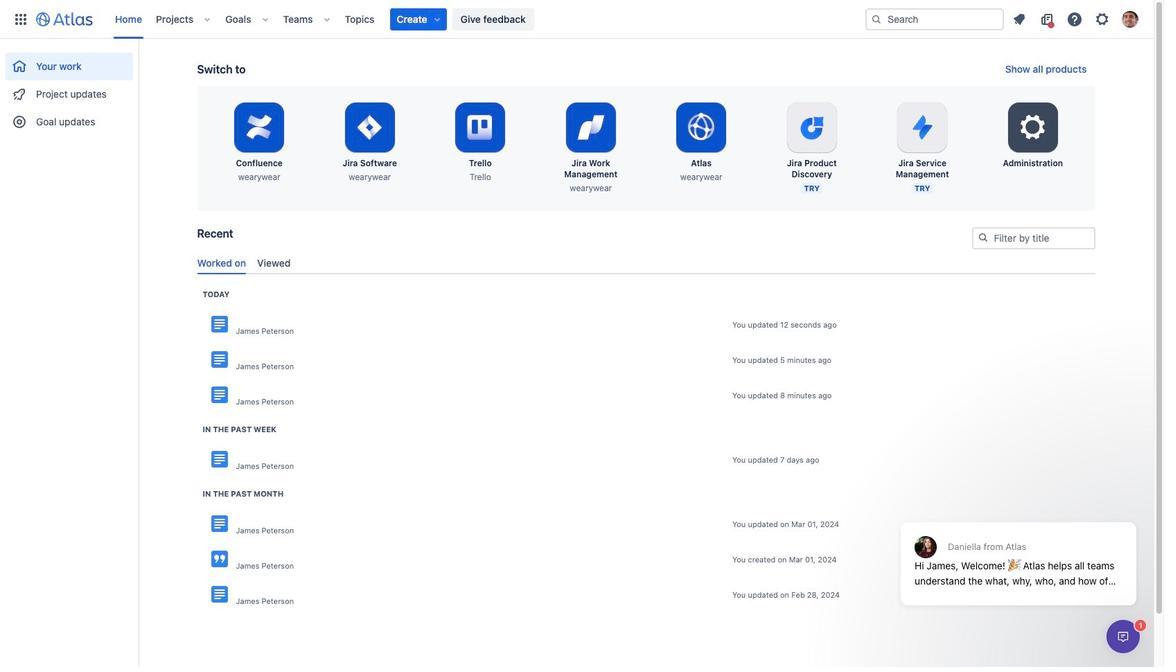 Task type: vqa. For each thing, say whether or not it's contained in the screenshot.
middle heading
yes



Task type: describe. For each thing, give the bounding box(es) containing it.
1 confluence image from the top
[[211, 316, 228, 333]]

4 confluence image from the top
[[211, 551, 228, 568]]

account image
[[1122, 11, 1139, 27]]

0 vertical spatial settings image
[[1094, 11, 1111, 27]]

heading for 2nd confluence image from the bottom
[[203, 424, 277, 435]]

3 confluence image from the top
[[211, 587, 228, 603]]

notifications image
[[1011, 11, 1028, 27]]

2 confluence image from the top
[[211, 387, 228, 404]]

heading for 1st confluence image
[[203, 289, 230, 300]]



Task type: locate. For each thing, give the bounding box(es) containing it.
Search field
[[866, 8, 1004, 30]]

1 horizontal spatial settings image
[[1094, 11, 1111, 27]]

2 vertical spatial heading
[[203, 489, 284, 500]]

switch to... image
[[12, 11, 29, 27]]

search image
[[871, 14, 882, 25]]

1 confluence image from the top
[[211, 352, 228, 368]]

dialog
[[894, 489, 1144, 616]]

1 vertical spatial heading
[[203, 424, 277, 435]]

0 horizontal spatial settings image
[[1017, 111, 1050, 144]]

1 vertical spatial confluence image
[[211, 451, 228, 468]]

Filter by title field
[[974, 229, 1094, 248]]

3 heading from the top
[[203, 489, 284, 500]]

help image
[[1067, 11, 1083, 27]]

group
[[6, 39, 133, 140]]

top element
[[8, 0, 866, 38]]

banner
[[0, 0, 1154, 39]]

confluence image
[[211, 352, 228, 368], [211, 387, 228, 404], [211, 516, 228, 533], [211, 551, 228, 568]]

tab list
[[192, 251, 1101, 274]]

settings image
[[1094, 11, 1111, 27], [1017, 111, 1050, 144]]

2 vertical spatial confluence image
[[211, 587, 228, 603]]

2 confluence image from the top
[[211, 451, 228, 468]]

1 heading from the top
[[203, 289, 230, 300]]

1 vertical spatial settings image
[[1017, 111, 1050, 144]]

search image
[[978, 232, 989, 243]]

2 heading from the top
[[203, 424, 277, 435]]

0 vertical spatial confluence image
[[211, 316, 228, 333]]

3 confluence image from the top
[[211, 516, 228, 533]]

heading
[[203, 289, 230, 300], [203, 424, 277, 435], [203, 489, 284, 500]]

confluence image
[[211, 316, 228, 333], [211, 451, 228, 468], [211, 587, 228, 603]]

0 vertical spatial heading
[[203, 289, 230, 300]]



